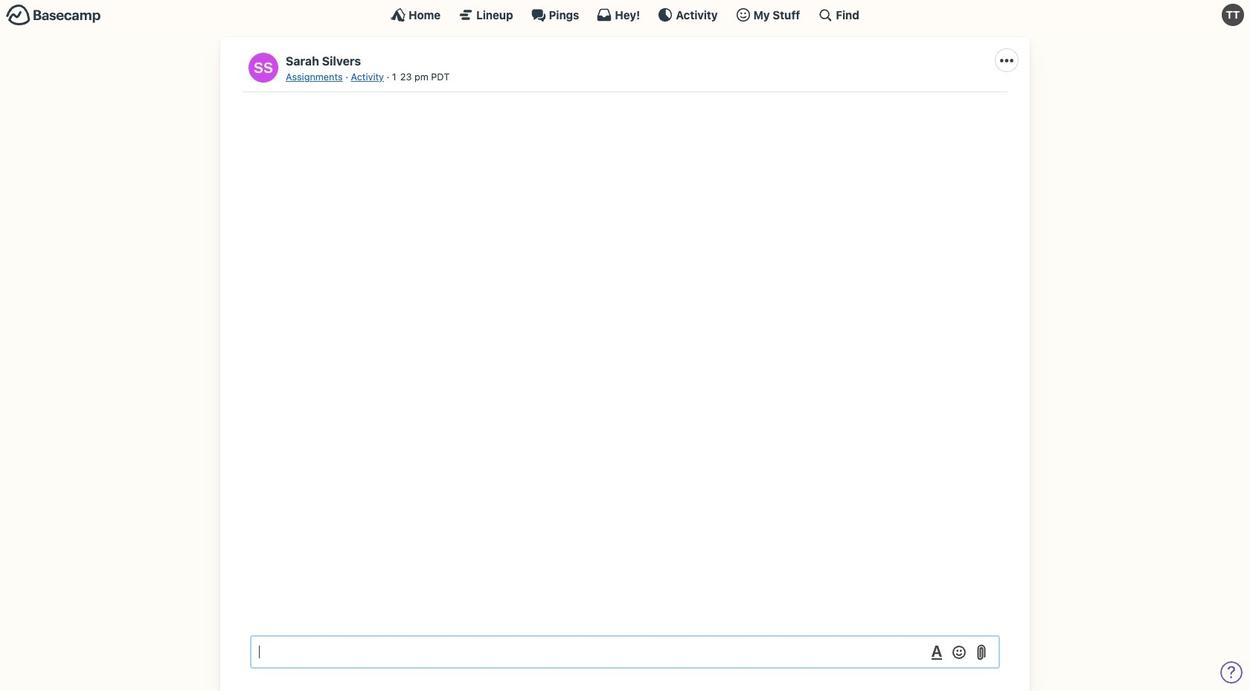Task type: locate. For each thing, give the bounding box(es) containing it.
terry turtle image
[[1222, 4, 1244, 26]]

sarah silvers image
[[249, 53, 278, 83]]

switch accounts image
[[6, 4, 101, 27]]

None text field
[[250, 635, 1000, 669]]



Task type: vqa. For each thing, say whether or not it's contained in the screenshot.
TEXT FIELD
yes



Task type: describe. For each thing, give the bounding box(es) containing it.
keyboard shortcut: ⌘ + / image
[[818, 7, 833, 22]]

main element
[[0, 0, 1250, 29]]



